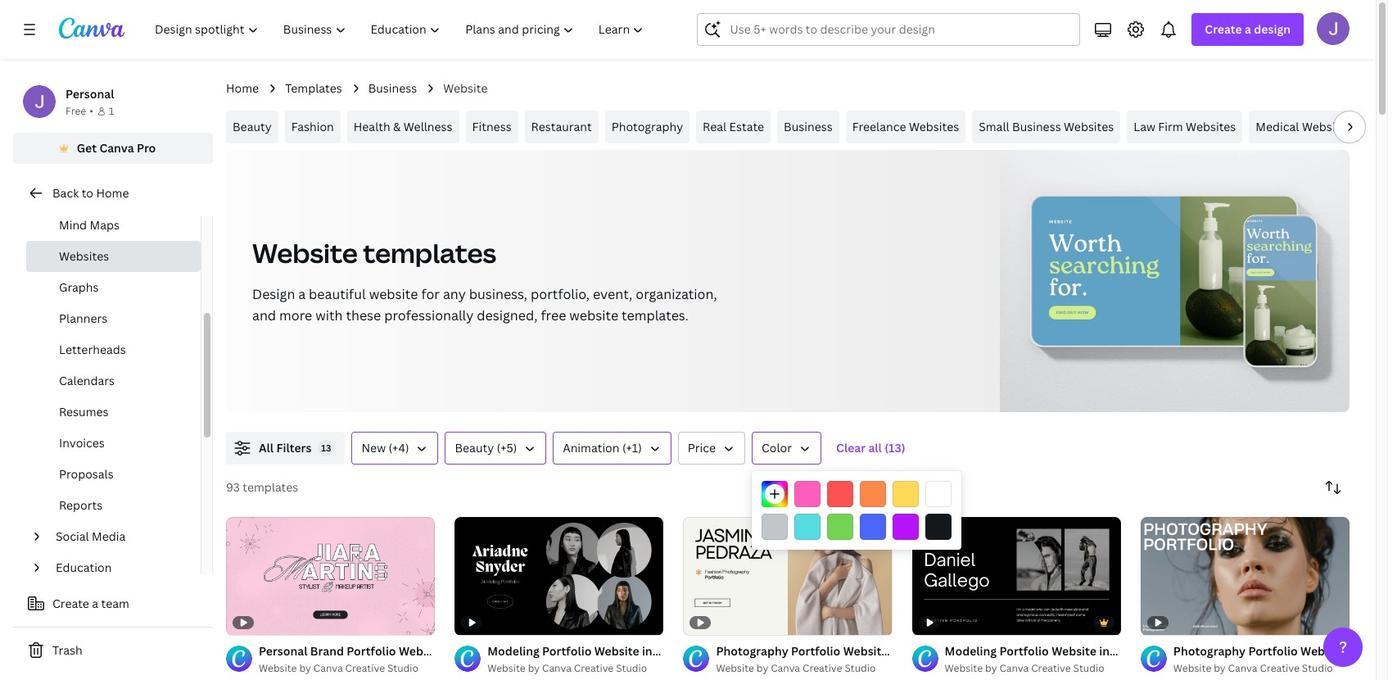 Task type: locate. For each thing, give the bounding box(es) containing it.
#ffffff image
[[926, 481, 952, 507], [926, 481, 952, 507]]

business link
[[368, 79, 417, 97], [778, 111, 839, 143]]

small
[[979, 119, 1010, 134]]

website
[[369, 285, 418, 303], [570, 306, 619, 324]]

real estate link
[[696, 111, 771, 143]]

trash
[[52, 642, 82, 658]]

beauty (+5)
[[455, 440, 517, 456]]

create down education
[[52, 596, 89, 611]]

2 studio from the left
[[616, 661, 647, 675]]

all
[[259, 440, 274, 456]]

#b612fb image
[[893, 514, 919, 540]]

1 horizontal spatial a
[[298, 285, 306, 303]]

freelance
[[853, 119, 907, 134]]

free
[[66, 104, 86, 118]]

beauty
[[233, 119, 272, 134], [455, 440, 494, 456]]

0 vertical spatial business link
[[368, 79, 417, 97]]

a
[[1245, 21, 1252, 37], [298, 285, 306, 303], [92, 596, 98, 611]]

website up these
[[369, 285, 418, 303]]

mind maps link
[[26, 210, 201, 241]]

websites left law
[[1064, 119, 1114, 134]]

beauty down home 'link'
[[233, 119, 272, 134]]

4 studio from the left
[[1074, 661, 1105, 675]]

beauty inside beauty (+5) button
[[455, 440, 494, 456]]

2 website by canva creative studio link from the left
[[488, 660, 664, 676]]

0 vertical spatial home
[[226, 80, 259, 96]]

beauty link
[[226, 111, 278, 143]]

business link up &
[[368, 79, 417, 97]]

5 studio from the left
[[1302, 661, 1334, 675]]

#fe884c image
[[860, 481, 886, 507], [860, 481, 886, 507]]

home link
[[226, 79, 259, 97]]

#4a66fb image
[[860, 514, 886, 540]]

studio for second website by canva creative studio link from left
[[616, 661, 647, 675]]

#15181b image
[[926, 514, 952, 540], [926, 514, 952, 540]]

1 vertical spatial home
[[96, 185, 129, 201]]

freelance websites
[[853, 119, 960, 134]]

calendars link
[[26, 365, 201, 397]]

with
[[316, 306, 343, 324]]

social media
[[56, 528, 126, 544]]

3 website by canva creative studio from the left
[[716, 661, 876, 675]]

a for beautiful
[[298, 285, 306, 303]]

1 horizontal spatial beauty
[[455, 440, 494, 456]]

1 horizontal spatial business link
[[778, 111, 839, 143]]

free •
[[66, 104, 93, 118]]

add a new color image
[[762, 481, 788, 507]]

a up more
[[298, 285, 306, 303]]

5 creative from the left
[[1260, 661, 1300, 675]]

planners
[[59, 311, 108, 326]]

create inside button
[[52, 596, 89, 611]]

0 horizontal spatial home
[[96, 185, 129, 201]]

a for team
[[92, 596, 98, 611]]

0 horizontal spatial business link
[[368, 79, 417, 97]]

back
[[52, 185, 79, 201]]

3 studio from the left
[[845, 661, 876, 675]]

website templates image
[[1001, 150, 1350, 412], [1001, 150, 1350, 412]]

0 horizontal spatial business
[[368, 80, 417, 96]]

(+1)
[[623, 440, 642, 456]]

event,
[[593, 285, 633, 303]]

a for design
[[1245, 21, 1252, 37]]

back to home
[[52, 185, 129, 201]]

clear all (13) button
[[828, 432, 914, 465]]

0 horizontal spatial templates
[[243, 479, 298, 495]]

animation (+1)
[[563, 440, 642, 456]]

website down event,
[[570, 306, 619, 324]]

3 creative from the left
[[803, 661, 843, 675]]

templates up for
[[363, 235, 497, 270]]

1
[[109, 104, 114, 118]]

2 horizontal spatial a
[[1245, 21, 1252, 37]]

websites right medical on the top of page
[[1303, 119, 1353, 134]]

business
[[368, 80, 417, 96], [784, 119, 833, 134], [1013, 119, 1061, 134]]

invoices
[[59, 435, 105, 451]]

templates
[[285, 80, 342, 96]]

create a design button
[[1192, 13, 1304, 46]]

business right small
[[1013, 119, 1061, 134]]

(13)
[[885, 440, 906, 456]]

2 vertical spatial a
[[92, 596, 98, 611]]

website by canva creative studio link
[[259, 660, 435, 676], [488, 660, 664, 676], [716, 660, 893, 676], [945, 660, 1121, 676], [1174, 660, 1350, 676]]

letterheads link
[[26, 334, 201, 365]]

1 horizontal spatial create
[[1205, 21, 1243, 37]]

a inside button
[[92, 596, 98, 611]]

education
[[56, 560, 112, 575]]

0 vertical spatial beauty
[[233, 119, 272, 134]]

design
[[1255, 21, 1291, 37]]

5 website by canva creative studio link from the left
[[1174, 660, 1350, 676]]

0 horizontal spatial a
[[92, 596, 98, 611]]

1 vertical spatial beauty
[[455, 440, 494, 456]]

fitness link
[[466, 111, 518, 143]]

1 creative from the left
[[345, 661, 385, 675]]

0 horizontal spatial website
[[369, 285, 418, 303]]

#fd5152 image
[[827, 481, 854, 507]]

animation (+1) button
[[553, 432, 672, 465]]

#fed958 image
[[893, 481, 919, 507], [893, 481, 919, 507]]

a left team
[[92, 596, 98, 611]]

animation
[[563, 440, 620, 456]]

canva inside 'button'
[[99, 140, 134, 156]]

2 creative from the left
[[574, 661, 614, 675]]

proposals link
[[26, 459, 201, 490]]

calendars
[[59, 373, 115, 388]]

websites
[[909, 119, 960, 134], [1064, 119, 1114, 134], [1186, 119, 1237, 134], [1303, 119, 1353, 134], [59, 248, 109, 264]]

website templates
[[252, 235, 497, 270]]

a left design
[[1245, 21, 1252, 37]]

None search field
[[698, 13, 1081, 46]]

health
[[354, 119, 391, 134]]

social media link
[[49, 521, 191, 552]]

0 horizontal spatial create
[[52, 596, 89, 611]]

a inside dropdown button
[[1245, 21, 1252, 37]]

0 vertical spatial create
[[1205, 21, 1243, 37]]

a inside design a beautiful website for any business, portfolio, event, organization, and more with these professionally designed, free website templates.
[[298, 285, 306, 303]]

0 vertical spatial a
[[1245, 21, 1252, 37]]

beauty for beauty
[[233, 119, 272, 134]]

business link right estate
[[778, 111, 839, 143]]

1 vertical spatial a
[[298, 285, 306, 303]]

designed,
[[477, 306, 538, 324]]

by
[[299, 661, 311, 675], [528, 661, 540, 675], [757, 661, 769, 675], [986, 661, 997, 675], [1214, 661, 1226, 675]]

0 vertical spatial website
[[369, 285, 418, 303]]

websites right firm
[[1186, 119, 1237, 134]]

0 horizontal spatial beauty
[[233, 119, 272, 134]]

create inside dropdown button
[[1205, 21, 1243, 37]]

pro
[[137, 140, 156, 156]]

websites down mind maps
[[59, 248, 109, 264]]

beauty for beauty (+5)
[[455, 440, 494, 456]]

5 by from the left
[[1214, 661, 1226, 675]]

3 by from the left
[[757, 661, 769, 675]]

home up beauty link
[[226, 80, 259, 96]]

#c1c6cb image
[[762, 514, 788, 540], [762, 514, 788, 540]]

add a new color image
[[762, 481, 788, 507]]

firm
[[1159, 119, 1184, 134]]

templates for website templates
[[363, 235, 497, 270]]

beauty inside beauty link
[[233, 119, 272, 134]]

graphs
[[59, 279, 99, 295]]

2 horizontal spatial business
[[1013, 119, 1061, 134]]

1 vertical spatial website
[[570, 306, 619, 324]]

business right estate
[[784, 119, 833, 134]]

templates for 93 templates
[[243, 479, 298, 495]]

law firm websites link
[[1128, 111, 1243, 143]]

templates right '93'
[[243, 479, 298, 495]]

website by canva creative studio
[[259, 661, 419, 675], [488, 661, 647, 675], [716, 661, 876, 675], [945, 661, 1105, 675], [1174, 661, 1334, 675]]

fashion link
[[285, 111, 341, 143]]

1 horizontal spatial templates
[[363, 235, 497, 270]]

0 vertical spatial templates
[[363, 235, 497, 270]]

beauty left (+5)
[[455, 440, 494, 456]]

#74d353 image
[[827, 514, 854, 540], [827, 514, 854, 540]]

1 studio from the left
[[388, 661, 419, 675]]

2 by from the left
[[528, 661, 540, 675]]

create a design
[[1205, 21, 1291, 37]]

price button
[[678, 432, 746, 465]]

home right to
[[96, 185, 129, 201]]

1 vertical spatial templates
[[243, 479, 298, 495]]

new (+4)
[[362, 440, 409, 456]]

3 website by canva creative studio link from the left
[[716, 660, 893, 676]]

all
[[869, 440, 882, 456]]

create for create a team
[[52, 596, 89, 611]]

1 vertical spatial create
[[52, 596, 89, 611]]

these
[[346, 306, 381, 324]]

create left design
[[1205, 21, 1243, 37]]

&
[[393, 119, 401, 134]]

creative
[[345, 661, 385, 675], [574, 661, 614, 675], [803, 661, 843, 675], [1032, 661, 1071, 675], [1260, 661, 1300, 675]]

•
[[90, 104, 93, 118]]

get
[[77, 140, 97, 156]]

business up &
[[368, 80, 417, 96]]

1 website by canva creative studio link from the left
[[259, 660, 435, 676]]



Task type: vqa. For each thing, say whether or not it's contained in the screenshot.
3
no



Task type: describe. For each thing, give the bounding box(es) containing it.
templates link
[[285, 79, 342, 97]]

1 horizontal spatial home
[[226, 80, 259, 96]]

more
[[279, 306, 312, 324]]

to
[[82, 185, 93, 201]]

#4a66fb image
[[860, 514, 886, 540]]

studio for 1st website by canva creative studio link from left
[[388, 661, 419, 675]]

free
[[541, 306, 566, 324]]

1 website by canva creative studio from the left
[[259, 661, 419, 675]]

create for create a design
[[1205, 21, 1243, 37]]

professionally
[[384, 306, 474, 324]]

4 by from the left
[[986, 661, 997, 675]]

design
[[252, 285, 295, 303]]

small business websites link
[[973, 111, 1121, 143]]

new (+4) button
[[352, 432, 439, 465]]

top level navigation element
[[144, 13, 658, 46]]

reports
[[59, 497, 103, 513]]

#b612fb image
[[893, 514, 919, 540]]

invoices link
[[26, 428, 201, 459]]

mind maps
[[59, 217, 120, 233]]

Sort by button
[[1317, 471, 1350, 504]]

#fd5ebb image
[[795, 481, 821, 507]]

(+5)
[[497, 440, 517, 456]]

resumes link
[[26, 397, 201, 428]]

portfolio,
[[531, 285, 590, 303]]

13 filter options selected element
[[318, 440, 335, 456]]

wellness
[[404, 119, 453, 134]]

letterheads
[[59, 342, 126, 357]]

small business websites
[[979, 119, 1114, 134]]

studio for fifth website by canva creative studio link from left
[[1302, 661, 1334, 675]]

(+4)
[[389, 440, 409, 456]]

13
[[321, 442, 331, 454]]

1 vertical spatial business link
[[778, 111, 839, 143]]

studio for third website by canva creative studio link from left
[[845, 661, 876, 675]]

get canva pro button
[[13, 133, 213, 164]]

design a beautiful website for any business, portfolio, event, organization, and more with these professionally designed, free website templates.
[[252, 285, 717, 324]]

filters
[[276, 440, 312, 456]]

1 by from the left
[[299, 661, 311, 675]]

social
[[56, 528, 89, 544]]

graphs link
[[26, 272, 201, 303]]

for
[[421, 285, 440, 303]]

proposals
[[59, 466, 114, 482]]

planners link
[[26, 303, 201, 334]]

fashion
[[291, 119, 334, 134]]

2 website by canva creative studio from the left
[[488, 661, 647, 675]]

new
[[362, 440, 386, 456]]

health & wellness link
[[347, 111, 459, 143]]

photography
[[612, 119, 683, 134]]

clear all (13)
[[837, 440, 906, 456]]

studio for second website by canva creative studio link from the right
[[1074, 661, 1105, 675]]

media
[[92, 528, 126, 544]]

4 creative from the left
[[1032, 661, 1071, 675]]

#55dbe0 image
[[795, 514, 821, 540]]

color
[[762, 440, 792, 456]]

freelance websites link
[[846, 111, 966, 143]]

real estate
[[703, 119, 764, 134]]

fitness
[[472, 119, 512, 134]]

1 horizontal spatial website
[[570, 306, 619, 324]]

real
[[703, 119, 727, 134]]

restaurant
[[531, 119, 592, 134]]

medical websites link
[[1250, 111, 1359, 143]]

price
[[688, 440, 716, 456]]

templates.
[[622, 306, 689, 324]]

team
[[101, 596, 129, 611]]

4 website by canva creative studio from the left
[[945, 661, 1105, 675]]

create a team button
[[13, 587, 213, 620]]

restaurant link
[[525, 111, 599, 143]]

all filters
[[259, 440, 312, 456]]

mind
[[59, 217, 87, 233]]

reports link
[[26, 490, 201, 521]]

and
[[252, 306, 276, 324]]

Search search field
[[730, 14, 1070, 45]]

color button
[[752, 432, 822, 465]]

get canva pro
[[77, 140, 156, 156]]

#fd5ebb image
[[795, 481, 821, 507]]

clear
[[837, 440, 866, 456]]

#55dbe0 image
[[795, 514, 821, 540]]

4 website by canva creative studio link from the left
[[945, 660, 1121, 676]]

jacob simon image
[[1317, 12, 1350, 45]]

law
[[1134, 119, 1156, 134]]

education link
[[49, 552, 191, 583]]

organization,
[[636, 285, 717, 303]]

93 templates
[[226, 479, 298, 495]]

medical websites
[[1256, 119, 1353, 134]]

websites right freelance at the top right
[[909, 119, 960, 134]]

photography link
[[605, 111, 690, 143]]

create a team
[[52, 596, 129, 611]]

5 website by canva creative studio from the left
[[1174, 661, 1334, 675]]

any
[[443, 285, 466, 303]]

resumes
[[59, 404, 109, 419]]

business,
[[469, 285, 528, 303]]

1 horizontal spatial business
[[784, 119, 833, 134]]

estate
[[730, 119, 764, 134]]

#fd5152 image
[[827, 481, 854, 507]]

maps
[[90, 217, 120, 233]]



